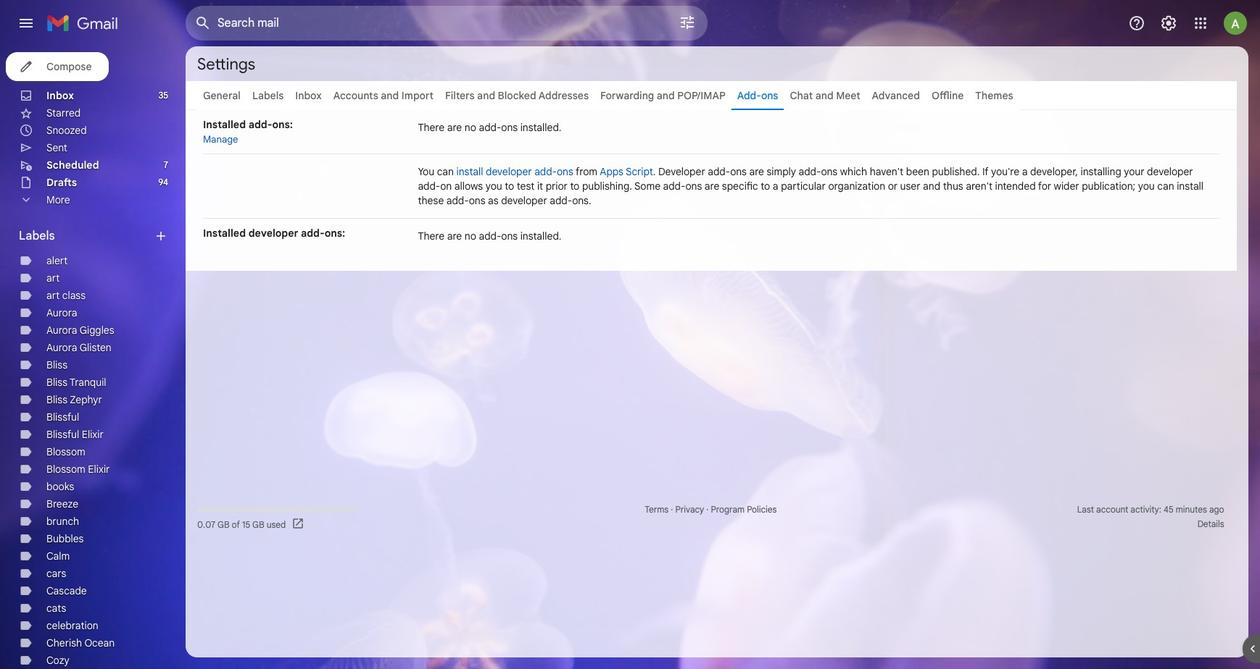 Task type: locate. For each thing, give the bounding box(es) containing it.
installed inside installed add-ons: manage
[[203, 118, 246, 131]]

bliss up blissful 'link'
[[46, 394, 67, 407]]

2 no from the top
[[465, 230, 476, 243]]

labels for labels link
[[252, 89, 284, 102]]

1 horizontal spatial inbox link
[[295, 89, 322, 102]]

ons up prior
[[557, 165, 573, 178]]

1 art from the top
[[46, 272, 60, 285]]

blossom link
[[46, 446, 85, 459]]

bliss zephyr
[[46, 394, 102, 407]]

cozy link
[[46, 655, 69, 668]]

add-ons link
[[737, 89, 778, 102]]

last
[[1077, 505, 1094, 515]]

None search field
[[186, 6, 708, 41]]

thus
[[943, 180, 963, 193]]

1 vertical spatial there are no add-ons installed.
[[418, 230, 561, 243]]

art down art link
[[46, 289, 60, 302]]

you down your
[[1138, 180, 1155, 193]]

1 vertical spatial installed
[[203, 227, 246, 240]]

you up as
[[486, 180, 502, 193]]

cherish ocean
[[46, 637, 115, 650]]

and for filters
[[477, 89, 495, 102]]

developer
[[486, 165, 532, 178], [1147, 165, 1193, 178], [501, 194, 547, 207], [248, 227, 298, 240]]

0 horizontal spatial ·
[[671, 505, 673, 515]]

2 inbox link from the left
[[295, 89, 322, 102]]

there are no add-ons installed. down as
[[418, 230, 561, 243]]

inbox link
[[46, 89, 74, 102], [295, 89, 322, 102]]

1 you from the left
[[486, 180, 502, 193]]

breeze
[[46, 498, 78, 511]]

settings image
[[1160, 15, 1177, 32]]

2 aurora from the top
[[46, 324, 77, 337]]

to down simply
[[761, 180, 770, 193]]

there down these
[[418, 230, 445, 243]]

can right publication;
[[1157, 180, 1174, 193]]

brunch
[[46, 515, 79, 529]]

inbox link up starred link
[[46, 89, 74, 102]]

1 horizontal spatial can
[[1157, 180, 1174, 193]]

blossom down blissful elixir
[[46, 446, 85, 459]]

terms
[[645, 505, 669, 515]]

·
[[671, 505, 673, 515], [706, 505, 709, 515]]

· right privacy
[[706, 505, 709, 515]]

labels up installed add-ons: manage
[[252, 89, 284, 102]]

brunch link
[[46, 515, 79, 529]]

particular
[[781, 180, 826, 193]]

0.07
[[197, 519, 216, 530]]

3 bliss from the top
[[46, 394, 67, 407]]

. developer add-ons are simply add-ons which haven't been published. if you're a developer, installing your developer add-on allows you to test it prior to publishing. some add-ons are specific to a particular organization or user and thus aren't intended for wider publication; you can install these add-ons as developer add-ons.
[[418, 165, 1204, 207]]

bliss down the bliss link
[[46, 376, 67, 389]]

aurora down art class link
[[46, 307, 77, 320]]

install
[[456, 165, 483, 178], [1177, 180, 1204, 193]]

program
[[711, 505, 745, 515]]

allows
[[454, 180, 483, 193]]

bubbles link
[[46, 533, 84, 546]]

1 inbox link from the left
[[46, 89, 74, 102]]

1 vertical spatial bliss
[[46, 376, 67, 389]]

aurora
[[46, 307, 77, 320], [46, 324, 77, 337], [46, 341, 77, 355]]

0 vertical spatial there are no add-ons installed.
[[418, 121, 561, 134]]

2 vertical spatial bliss
[[46, 394, 67, 407]]

manage
[[203, 133, 238, 146]]

1 bliss from the top
[[46, 359, 67, 372]]

to up ons.
[[570, 180, 580, 193]]

blissful for blissful elixir
[[46, 428, 79, 442]]

inbox right labels link
[[295, 89, 322, 102]]

offline link
[[932, 89, 964, 102]]

no down filters
[[465, 121, 476, 134]]

0 vertical spatial aurora
[[46, 307, 77, 320]]

1 horizontal spatial install
[[1177, 180, 1204, 193]]

to down install developer add-ons link
[[505, 180, 514, 193]]

2 blissful from the top
[[46, 428, 79, 442]]

0 horizontal spatial to
[[505, 180, 514, 193]]

a
[[1022, 165, 1028, 178], [773, 180, 778, 193]]

and right chat
[[815, 89, 833, 102]]

books
[[46, 481, 74, 494]]

1 vertical spatial aurora
[[46, 324, 77, 337]]

2 bliss from the top
[[46, 376, 67, 389]]

blissful down blissful 'link'
[[46, 428, 79, 442]]

there down import
[[418, 121, 445, 134]]

search mail image
[[190, 10, 216, 36]]

0 vertical spatial art
[[46, 272, 60, 285]]

no down allows
[[465, 230, 476, 243]]

you
[[486, 180, 502, 193], [1138, 180, 1155, 193]]

2 you from the left
[[1138, 180, 1155, 193]]

installed for installed add-ons: manage
[[203, 118, 246, 131]]

1 inbox from the left
[[46, 89, 74, 102]]

labels inside navigation
[[19, 229, 55, 244]]

1 vertical spatial labels
[[19, 229, 55, 244]]

2 vertical spatial aurora
[[46, 341, 77, 355]]

installed. down it
[[520, 230, 561, 243]]

0 horizontal spatial ons:
[[272, 118, 293, 131]]

1 horizontal spatial gb
[[252, 519, 264, 530]]

used
[[267, 519, 286, 530]]

0 vertical spatial there
[[418, 121, 445, 134]]

aurora giggles
[[46, 324, 114, 337]]

install inside '. developer add-ons are simply add-ons which haven't been published. if you're a developer, installing your developer add-on allows you to test it prior to publishing. some add-ons are specific to a particular organization or user and thus aren't intended for wider publication; you can install these add-ons as developer add-ons.'
[[1177, 180, 1204, 193]]

alert link
[[46, 254, 68, 268]]

a up intended
[[1022, 165, 1028, 178]]

labels up alert link
[[19, 229, 55, 244]]

0 vertical spatial can
[[437, 165, 454, 178]]

can inside '. developer add-ons are simply add-ons which haven't been published. if you're a developer, installing your developer add-on allows you to test it prior to publishing. some add-ons are specific to a particular organization or user and thus aren't intended for wider publication; you can install these add-ons as developer add-ons.'
[[1157, 180, 1174, 193]]

1 vertical spatial install
[[1177, 180, 1204, 193]]

gb left of
[[218, 519, 229, 530]]

wider
[[1054, 180, 1079, 193]]

· right terms
[[671, 505, 673, 515]]

gb
[[218, 519, 229, 530], [252, 519, 264, 530]]

privacy
[[675, 505, 704, 515]]

and left import
[[381, 89, 399, 102]]

there are no add-ons installed. down filters and blocked addresses
[[418, 121, 561, 134]]

filters and blocked addresses
[[445, 89, 589, 102]]

art down alert link
[[46, 272, 60, 285]]

are up "specific"
[[749, 165, 764, 178]]

cars
[[46, 568, 66, 581]]

specific
[[722, 180, 758, 193]]

bliss zephyr link
[[46, 394, 102, 407]]

1 horizontal spatial to
[[570, 180, 580, 193]]

2 installed. from the top
[[520, 230, 561, 243]]

and for chat
[[815, 89, 833, 102]]

offline
[[932, 89, 964, 102]]

0 vertical spatial ons:
[[272, 118, 293, 131]]

1 no from the top
[[465, 121, 476, 134]]

blissful elixir
[[46, 428, 104, 442]]

snoozed link
[[46, 124, 87, 137]]

0 vertical spatial blissful
[[46, 411, 79, 424]]

filters and blocked addresses link
[[445, 89, 589, 102]]

1 horizontal spatial inbox
[[295, 89, 322, 102]]

prior
[[546, 180, 568, 193]]

2 blossom from the top
[[46, 463, 85, 476]]

1 vertical spatial elixir
[[88, 463, 110, 476]]

glisten
[[80, 341, 111, 355]]

elixir for blissful elixir
[[82, 428, 104, 442]]

1 horizontal spatial labels
[[252, 89, 284, 102]]

0 vertical spatial no
[[465, 121, 476, 134]]

1 installed. from the top
[[520, 121, 561, 134]]

follow link to manage storage image
[[292, 518, 306, 532]]

blissful down bliss zephyr 'link'
[[46, 411, 79, 424]]

1 blissful from the top
[[46, 411, 79, 424]]

1 vertical spatial a
[[773, 180, 778, 193]]

1 aurora from the top
[[46, 307, 77, 320]]

of
[[232, 519, 240, 530]]

bliss for the bliss link
[[46, 359, 67, 372]]

2 installed from the top
[[203, 227, 246, 240]]

0 horizontal spatial inbox
[[46, 89, 74, 102]]

1 installed from the top
[[203, 118, 246, 131]]

and for forwarding
[[657, 89, 675, 102]]

2 · from the left
[[706, 505, 709, 515]]

a down simply
[[773, 180, 778, 193]]

1 vertical spatial there
[[418, 230, 445, 243]]

add-ons
[[737, 89, 778, 102]]

0 vertical spatial bliss
[[46, 359, 67, 372]]

1 horizontal spatial ·
[[706, 505, 709, 515]]

there
[[418, 121, 445, 134], [418, 230, 445, 243]]

aurora up the bliss link
[[46, 341, 77, 355]]

ons down "developer"
[[685, 180, 702, 193]]

or
[[888, 180, 898, 193]]

1 horizontal spatial ons:
[[325, 227, 345, 240]]

1 vertical spatial blissful
[[46, 428, 79, 442]]

blossom elixir
[[46, 463, 110, 476]]

1 blossom from the top
[[46, 446, 85, 459]]

2 art from the top
[[46, 289, 60, 302]]

1 vertical spatial can
[[1157, 180, 1174, 193]]

2 horizontal spatial to
[[761, 180, 770, 193]]

1 vertical spatial blossom
[[46, 463, 85, 476]]

1 vertical spatial installed.
[[520, 230, 561, 243]]

your
[[1124, 165, 1144, 178]]

published.
[[932, 165, 980, 178]]

advanced
[[872, 89, 920, 102]]

0 horizontal spatial you
[[486, 180, 502, 193]]

0 vertical spatial blossom
[[46, 446, 85, 459]]

0 vertical spatial a
[[1022, 165, 1028, 178]]

and left pop/imap
[[657, 89, 675, 102]]

0 vertical spatial labels
[[252, 89, 284, 102]]

elixir down "blissful elixir" link
[[88, 463, 110, 476]]

giggles
[[80, 324, 114, 337]]

7
[[164, 160, 168, 170]]

can up on
[[437, 165, 454, 178]]

3 aurora from the top
[[46, 341, 77, 355]]

can
[[437, 165, 454, 178], [1157, 180, 1174, 193]]

0 horizontal spatial labels
[[19, 229, 55, 244]]

footer
[[186, 503, 1237, 532]]

1 vertical spatial art
[[46, 289, 60, 302]]

bliss up "bliss tranquil" on the bottom left of the page
[[46, 359, 67, 372]]

0 horizontal spatial inbox link
[[46, 89, 74, 102]]

0 vertical spatial installed
[[203, 118, 246, 131]]

aurora for aurora giggles
[[46, 324, 77, 337]]

last account activity: 45 minutes ago details
[[1077, 505, 1224, 530]]

add- inside installed add-ons: manage
[[248, 118, 272, 131]]

as
[[488, 194, 499, 207]]

inbox link right labels link
[[295, 89, 322, 102]]

blossom for blossom link
[[46, 446, 85, 459]]

and down the been
[[923, 180, 940, 193]]

aurora down the aurora link
[[46, 324, 77, 337]]

installed. down the addresses
[[520, 121, 561, 134]]

1 horizontal spatial a
[[1022, 165, 1028, 178]]

and right filters
[[477, 89, 495, 102]]

alert
[[46, 254, 68, 268]]

45
[[1164, 505, 1174, 515]]

installed developer add-ons:
[[203, 227, 345, 240]]

are left "specific"
[[705, 180, 719, 193]]

account
[[1096, 505, 1128, 515]]

compose
[[46, 60, 92, 73]]

2 inbox from the left
[[295, 89, 322, 102]]

1 horizontal spatial you
[[1138, 180, 1155, 193]]

ons up "specific"
[[730, 165, 747, 178]]

are down on
[[447, 230, 462, 243]]

installing
[[1081, 165, 1121, 178]]

sent
[[46, 141, 67, 154]]

elixir up blossom link
[[82, 428, 104, 442]]

1 to from the left
[[505, 180, 514, 193]]

footer containing terms
[[186, 503, 1237, 532]]

gb right 15
[[252, 519, 264, 530]]

inbox up starred link
[[46, 89, 74, 102]]

2 there are no add-ons installed. from the top
[[418, 230, 561, 243]]

details link
[[1197, 519, 1224, 530]]

art for art class
[[46, 289, 60, 302]]

labels link
[[252, 89, 284, 102]]

0 vertical spatial installed.
[[520, 121, 561, 134]]

labels heading
[[19, 229, 154, 244]]

1 vertical spatial no
[[465, 230, 476, 243]]

which
[[840, 165, 867, 178]]

there are no add-ons installed.
[[418, 121, 561, 134], [418, 230, 561, 243]]

ago
[[1209, 505, 1224, 515]]

0 horizontal spatial gb
[[218, 519, 229, 530]]

blossom down blossom link
[[46, 463, 85, 476]]

art for art link
[[46, 272, 60, 285]]

0 vertical spatial install
[[456, 165, 483, 178]]

0 vertical spatial elixir
[[82, 428, 104, 442]]



Task type: vqa. For each thing, say whether or not it's contained in the screenshot.
Labels heading
yes



Task type: describe. For each thing, give the bounding box(es) containing it.
calm link
[[46, 550, 70, 563]]

activity:
[[1131, 505, 1161, 515]]

0 horizontal spatial can
[[437, 165, 454, 178]]

aurora for the aurora link
[[46, 307, 77, 320]]

these
[[418, 194, 444, 207]]

are down filters
[[447, 121, 462, 134]]

terms link
[[645, 505, 669, 515]]

blissful link
[[46, 411, 79, 424]]

apps
[[600, 165, 623, 178]]

privacy link
[[675, 505, 704, 515]]

1 · from the left
[[671, 505, 673, 515]]

bliss for bliss tranquil
[[46, 376, 67, 389]]

cherish ocean link
[[46, 637, 115, 650]]

chat and meet link
[[790, 89, 860, 102]]

inbox inside labels navigation
[[46, 89, 74, 102]]

art class link
[[46, 289, 86, 302]]

cats link
[[46, 602, 66, 616]]

bubbles
[[46, 533, 84, 546]]

bliss tranquil
[[46, 376, 106, 389]]

scheduled link
[[46, 159, 99, 172]]

program policies link
[[711, 505, 777, 515]]

accounts and import
[[333, 89, 434, 102]]

2 to from the left
[[570, 180, 580, 193]]

blossom for blossom elixir
[[46, 463, 85, 476]]

0 horizontal spatial a
[[773, 180, 778, 193]]

starred
[[46, 107, 81, 120]]

general
[[203, 89, 241, 102]]

simply
[[767, 165, 796, 178]]

filters
[[445, 89, 475, 102]]

94
[[158, 177, 168, 188]]

accounts
[[333, 89, 378, 102]]

2 gb from the left
[[252, 519, 264, 530]]

starred link
[[46, 107, 81, 120]]

aurora for aurora glisten
[[46, 341, 77, 355]]

labels navigation
[[0, 46, 186, 670]]

cascade
[[46, 585, 87, 598]]

zephyr
[[70, 394, 102, 407]]

3 to from the left
[[761, 180, 770, 193]]

advanced link
[[872, 89, 920, 102]]

ons down test
[[501, 230, 518, 243]]

ons left as
[[469, 194, 485, 207]]

it
[[537, 180, 543, 193]]

celebration
[[46, 620, 98, 633]]

on
[[440, 180, 452, 193]]

blissful elixir link
[[46, 428, 104, 442]]

books link
[[46, 481, 74, 494]]

forwarding and pop/imap
[[600, 89, 726, 102]]

bliss tranquil link
[[46, 376, 106, 389]]

0 horizontal spatial install
[[456, 165, 483, 178]]

ons.
[[572, 194, 591, 207]]

bliss for bliss zephyr
[[46, 394, 67, 407]]

organization
[[828, 180, 885, 193]]

1 vertical spatial ons:
[[325, 227, 345, 240]]

from
[[576, 165, 597, 178]]

and for accounts
[[381, 89, 399, 102]]

blissful for blissful 'link'
[[46, 411, 79, 424]]

breeze link
[[46, 498, 78, 511]]

user
[[900, 180, 920, 193]]

addresses
[[539, 89, 589, 102]]

aren't
[[966, 180, 993, 193]]

snoozed
[[46, 124, 87, 137]]

intended
[[995, 180, 1036, 193]]

import
[[402, 89, 434, 102]]

drafts link
[[46, 176, 77, 189]]

ons left which at the top right of page
[[821, 165, 837, 178]]

add-
[[737, 89, 761, 102]]

1 there are no add-ons installed. from the top
[[418, 121, 561, 134]]

class
[[62, 289, 86, 302]]

install developer add-ons link
[[456, 165, 573, 178]]

settings
[[197, 54, 255, 74]]

been
[[906, 165, 929, 178]]

gmail image
[[46, 9, 125, 38]]

you're
[[991, 165, 1019, 178]]

publication;
[[1082, 180, 1135, 193]]

ons down filters and blocked addresses
[[501, 121, 518, 134]]

elixir for blossom elixir
[[88, 463, 110, 476]]

policies
[[747, 505, 777, 515]]

publishing.
[[582, 180, 632, 193]]

developer,
[[1030, 165, 1078, 178]]

support image
[[1128, 15, 1146, 32]]

1 there from the top
[[418, 121, 445, 134]]

chat
[[790, 89, 813, 102]]

advanced search options image
[[673, 8, 702, 37]]

2 there from the top
[[418, 230, 445, 243]]

calm
[[46, 550, 70, 563]]

manage button
[[203, 133, 238, 146]]

more
[[46, 194, 70, 207]]

you can install developer add-ons from apps script
[[418, 165, 653, 178]]

aurora glisten link
[[46, 341, 111, 355]]

main menu image
[[17, 15, 35, 32]]

forwarding and pop/imap link
[[600, 89, 726, 102]]

Search mail text field
[[218, 16, 638, 30]]

aurora link
[[46, 307, 77, 320]]

scheduled
[[46, 159, 99, 172]]

1 gb from the left
[[218, 519, 229, 530]]

labels for labels heading
[[19, 229, 55, 244]]

.
[[653, 165, 656, 178]]

sent link
[[46, 141, 67, 154]]

installed for installed developer add-ons:
[[203, 227, 246, 240]]

ons: inside installed add-ons: manage
[[272, 118, 293, 131]]

themes link
[[975, 89, 1013, 102]]

more button
[[0, 191, 174, 209]]

compose button
[[6, 52, 109, 81]]

accounts and import link
[[333, 89, 434, 102]]

if
[[982, 165, 988, 178]]

cozy
[[46, 655, 69, 668]]

ons left chat
[[761, 89, 778, 102]]

themes
[[975, 89, 1013, 102]]

developer
[[658, 165, 705, 178]]

0.07 gb of 15 gb used
[[197, 519, 286, 530]]

and inside '. developer add-ons are simply add-ons which haven't been published. if you're a developer, installing your developer add-on allows you to test it prior to publishing. some add-ons are specific to a particular organization or user and thus aren't intended for wider publication; you can install these add-ons as developer add-ons.'
[[923, 180, 940, 193]]

ocean
[[84, 637, 115, 650]]

tranquil
[[70, 376, 106, 389]]



